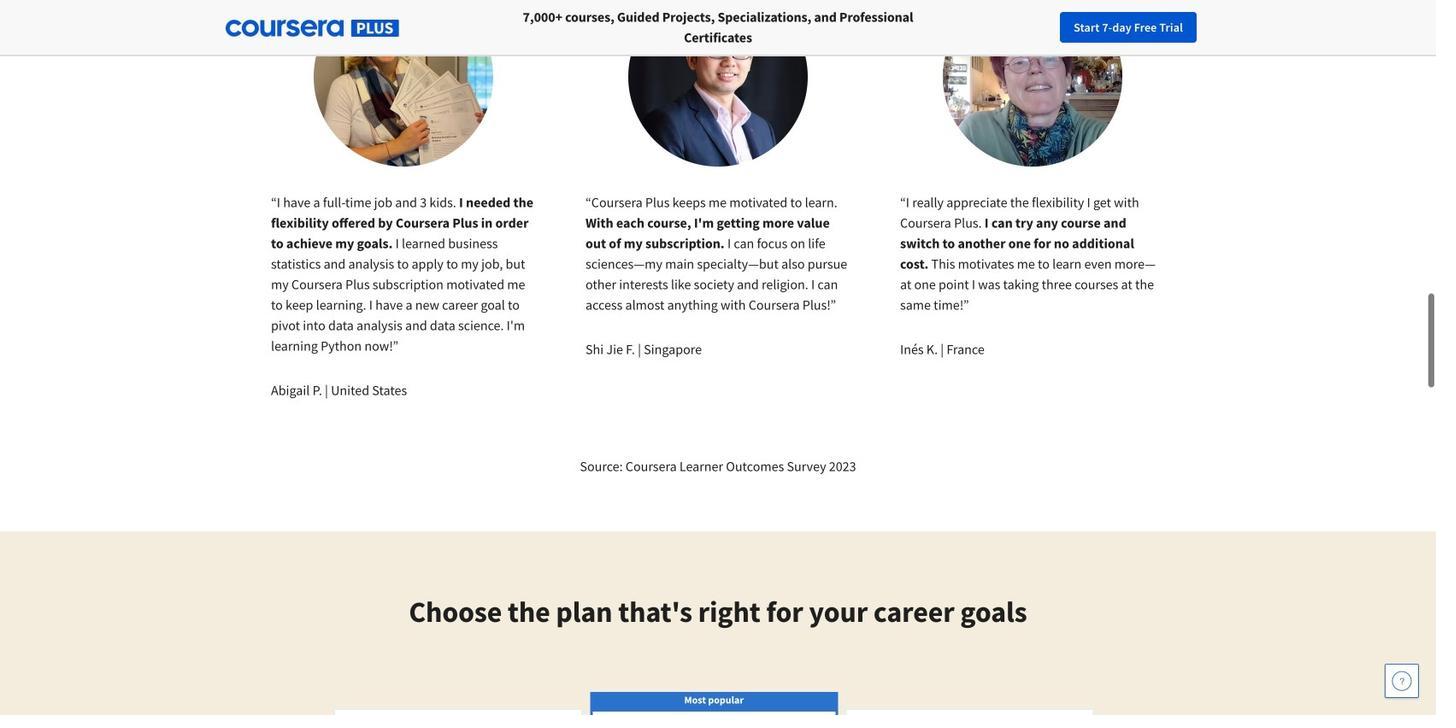 Task type: vqa. For each thing, say whether or not it's contained in the screenshot.
Coursera Plus image
yes



Task type: locate. For each thing, give the bounding box(es) containing it.
None search field
[[235, 11, 646, 45]]

help center image
[[1392, 671, 1413, 692]]

learner image inés k. image
[[943, 0, 1123, 167]]



Task type: describe. For each thing, give the bounding box(es) containing it.
learner image abigail p. image
[[314, 0, 493, 167]]

coursera plus image
[[226, 20, 399, 37]]

learner image shi jie f. image
[[628, 0, 808, 167]]



